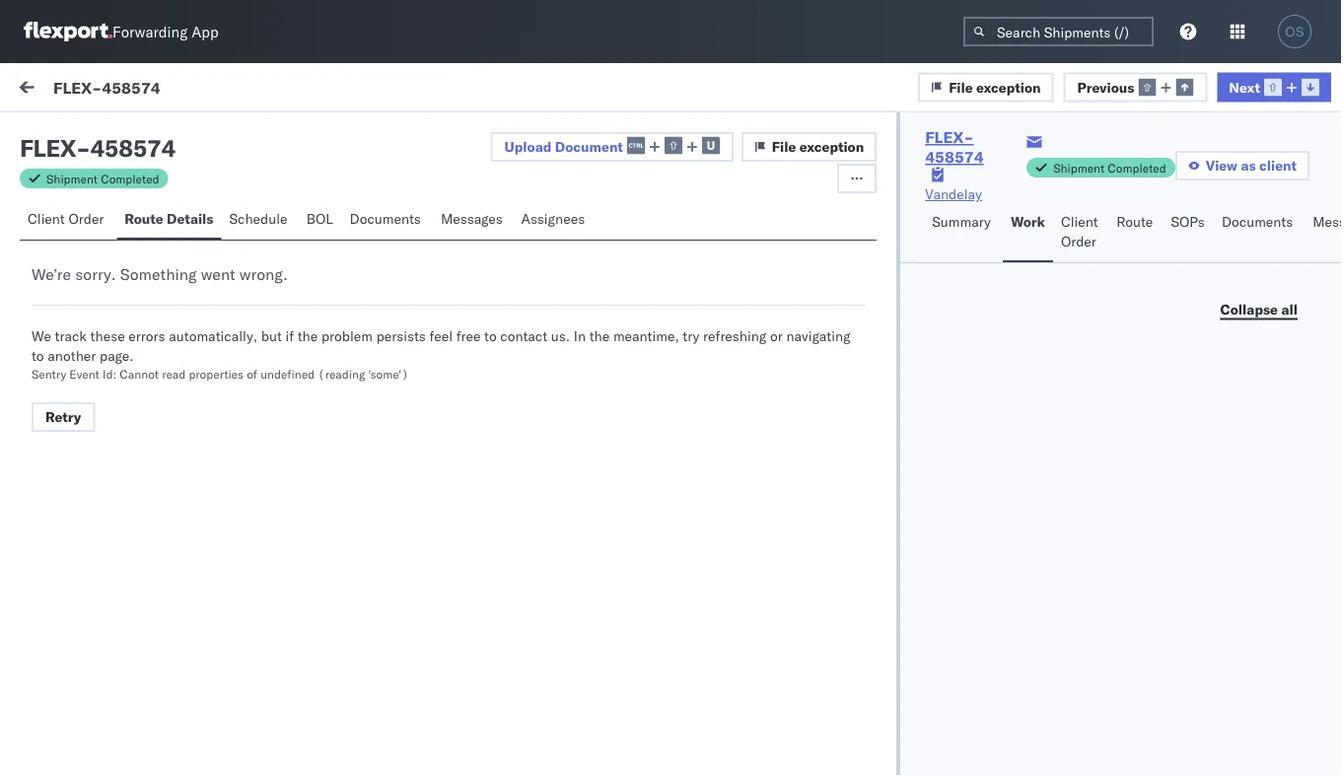 Task type: vqa. For each thing, say whether or not it's contained in the screenshot.
left recipient
no



Task type: describe. For each thing, give the bounding box(es) containing it.
12:35
[[555, 318, 594, 335]]

1 horizontal spatial shipment
[[1053, 160, 1105, 175]]

forwarding app
[[112, 22, 219, 41]]

wrong.
[[239, 264, 288, 284]]

related
[[1046, 171, 1087, 186]]

event
[[69, 366, 99, 381]]

route for route details
[[125, 210, 163, 227]]

1 horizontal spatial shipment completed
[[1053, 160, 1166, 175]]

next button
[[1217, 72, 1331, 102]]

0 horizontal spatial flex- 458574
[[925, 127, 984, 167]]

(0) for message (0)
[[297, 81, 323, 98]]

we're sorry. something went wrong.
[[32, 264, 288, 284]]

message for message (0)
[[239, 81, 297, 98]]

message for message
[[61, 171, 108, 186]]

went
[[201, 264, 235, 284]]

vandelay
[[925, 185, 982, 203]]

import work button
[[138, 63, 232, 116]]

jason-test zhao for ttt
[[96, 302, 200, 320]]

work inside button
[[191, 81, 224, 98]]

summary button
[[924, 204, 1003, 262]]

properties
[[189, 366, 244, 381]]

work for my
[[56, 76, 107, 103]]

collapse
[[1220, 300, 1278, 318]]

test
[[59, 425, 83, 442]]

collapse all button
[[1209, 295, 1310, 324]]

zhao for test
[[169, 391, 200, 408]]

work for related
[[1090, 171, 1116, 186]]

z for ttt
[[71, 304, 77, 317]]

flex- 458574 link
[[925, 127, 1027, 167]]

flex- for flex-458574
[[53, 77, 102, 97]]

sorry.
[[75, 264, 116, 284]]

collapse all
[[1220, 300, 1298, 318]]

flex-458574
[[53, 77, 160, 97]]

upload document
[[504, 138, 623, 155]]

external (0)
[[32, 125, 113, 142]]

1 horizontal spatial to
[[484, 327, 497, 345]]

upload document button
[[491, 132, 734, 162]]

previous button
[[1064, 72, 1207, 102]]

persists
[[376, 327, 426, 345]]

0 horizontal spatial exception
[[800, 138, 864, 155]]

import work
[[146, 81, 224, 98]]

j for ttt
[[67, 304, 71, 317]]

12:36
[[555, 229, 594, 247]]

app
[[191, 22, 219, 41]]

document
[[555, 138, 623, 155]]

related work item/shipment
[[1046, 171, 1200, 186]]

we're
[[32, 264, 71, 284]]

1 horizontal spatial documents button
[[1214, 204, 1305, 262]]

dec for dec 20, 2026, 12:36 am pst
[[460, 229, 485, 247]]

details
[[167, 210, 213, 227]]

0 vertical spatial -
[[76, 133, 90, 163]]

my
[[20, 76, 51, 103]]

1 jason-test zhao from the top
[[96, 214, 200, 231]]

sentry
[[32, 366, 66, 381]]

we
[[32, 327, 51, 345]]

resize handle column header for category
[[1013, 165, 1037, 775]]

resize handle column header for message
[[427, 165, 451, 775]]

retry
[[45, 408, 81, 426]]

problem
[[321, 327, 373, 345]]

(0) for internal (0)
[[184, 125, 210, 142]]

documents for documents button to the right
[[1222, 213, 1293, 230]]

'some')
[[368, 366, 409, 381]]

client order for left client order "button"
[[28, 210, 104, 227]]

try
[[683, 327, 700, 345]]

test for test
[[140, 391, 166, 408]]

as
[[1241, 157, 1256, 174]]

test msg
[[59, 425, 112, 442]]

zhao for ttt
[[169, 302, 200, 320]]

resize handle column header for related work item/shipment
[[1306, 165, 1329, 775]]

route details button
[[117, 201, 221, 240]]

1 horizontal spatial completed
[[1108, 160, 1166, 175]]

bol
[[307, 210, 333, 227]]

dec 20, 2026, 12:35 am pst
[[460, 318, 647, 335]]

documents for the left documents button
[[350, 210, 421, 227]]

os button
[[1272, 9, 1318, 54]]

1 j from the top
[[67, 216, 71, 228]]

1 jason- from the top
[[96, 214, 140, 231]]

upload
[[504, 138, 552, 155]]

(0) for external (0)
[[87, 125, 113, 142]]

summary
[[932, 213, 991, 230]]

messages button
[[433, 201, 513, 240]]

page.
[[100, 347, 134, 364]]

internal (0)
[[132, 125, 210, 142]]

2 resize handle column header from the left
[[720, 165, 744, 775]]

of
[[247, 366, 257, 381]]

view as client button
[[1175, 151, 1310, 180]]

Search Shipments (/) text field
[[963, 17, 1154, 46]]

free
[[456, 327, 481, 345]]

no
[[345, 81, 363, 98]]

all
[[1281, 300, 1298, 318]]

- for dec 20, 2026, 12:35 am pst
[[753, 318, 761, 335]]

track
[[55, 327, 87, 345]]

0 horizontal spatial documents button
[[342, 201, 433, 240]]

ttt
[[59, 336, 74, 354]]

0 vertical spatial file
[[949, 78, 973, 95]]

2 vertical spatial flex-
[[1045, 229, 1087, 247]]

1 horizontal spatial exception
[[976, 78, 1041, 95]]

1 j z from the top
[[67, 216, 77, 228]]

jason- for ttt
[[96, 302, 140, 320]]

errors
[[129, 327, 165, 345]]

schedule
[[229, 210, 288, 227]]

assignees
[[521, 210, 585, 227]]

read
[[162, 366, 186, 381]]

mess button
[[1305, 204, 1341, 262]]

0 horizontal spatial file
[[772, 138, 796, 155]]

dec 20, 2026, 12:36 am pst
[[460, 229, 647, 247]]

client
[[1259, 157, 1297, 174]]

we track these errors automatically, but if the problem persists feel free to contact us. in the meantime, try refreshing or navigating to another page. sentry event id: cannot read properties of undefined (reading 'some')
[[32, 327, 851, 381]]

message (0)
[[239, 81, 323, 98]]

navigating
[[786, 327, 851, 345]]

j z for test
[[67, 393, 77, 406]]



Task type: locate. For each thing, give the bounding box(es) containing it.
0 horizontal spatial flex-
[[53, 77, 102, 97]]

1 vertical spatial file
[[772, 138, 796, 155]]

am right 12:36
[[597, 229, 619, 247]]

work up external (0)
[[56, 76, 107, 103]]

2 the from the left
[[589, 327, 610, 345]]

0 vertical spatial am
[[597, 229, 619, 247]]

1 horizontal spatial work
[[1090, 171, 1116, 186]]

jason-
[[96, 214, 140, 231], [96, 302, 140, 320], [96, 391, 140, 408]]

client order
[[28, 210, 104, 227], [1061, 213, 1098, 250]]

message right 'import work'
[[239, 81, 297, 98]]

z for test
[[71, 393, 77, 406]]

(reading
[[318, 366, 365, 381]]

0 vertical spatial message
[[239, 81, 297, 98]]

j up "track"
[[67, 304, 71, 317]]

2 jason- from the top
[[96, 302, 140, 320]]

1 vertical spatial z
[[71, 304, 77, 317]]

0 vertical spatial work
[[56, 76, 107, 103]]

view as client
[[1206, 157, 1297, 174]]

forwarding app link
[[24, 22, 219, 41]]

to
[[484, 327, 497, 345], [32, 347, 44, 364]]

0 vertical spatial exception
[[976, 78, 1041, 95]]

exception up category
[[800, 138, 864, 155]]

resize handle column header
[[427, 165, 451, 775], [720, 165, 744, 775], [1013, 165, 1037, 775], [1306, 165, 1329, 775]]

2 vertical spatial j z
[[67, 393, 77, 406]]

client order button down related
[[1053, 204, 1109, 262]]

client order right work "button"
[[1061, 213, 1098, 250]]

0 horizontal spatial shipment
[[46, 171, 98, 186]]

3 j z from the top
[[67, 393, 77, 406]]

2 test from the top
[[140, 302, 166, 320]]

cannot
[[120, 366, 159, 381]]

(0) right external
[[87, 125, 113, 142]]

z up the retry
[[71, 393, 77, 406]]

2 horizontal spatial (0)
[[297, 81, 323, 98]]

j up the retry
[[67, 393, 71, 406]]

1 vertical spatial pst
[[622, 318, 647, 335]]

1 vertical spatial dec
[[460, 318, 485, 335]]

2 2026, from the top
[[513, 318, 552, 335]]

0 vertical spatial test
[[140, 214, 166, 231]]

test up errors
[[140, 302, 166, 320]]

zhao up automatically,
[[169, 302, 200, 320]]

1 vertical spatial flex- 458574
[[1045, 229, 1138, 247]]

completed
[[1108, 160, 1166, 175], [101, 171, 159, 186]]

0 vertical spatial to
[[484, 327, 497, 345]]

j up the we're
[[67, 216, 71, 228]]

route inside button
[[125, 210, 163, 227]]

file
[[949, 78, 973, 95], [772, 138, 796, 155]]

4 resize handle column header from the left
[[1306, 165, 1329, 775]]

1 vertical spatial order
[[1061, 233, 1097, 250]]

1 horizontal spatial client
[[1061, 213, 1098, 230]]

assignees button
[[513, 201, 596, 240]]

0 vertical spatial work
[[191, 81, 224, 98]]

2 z from the top
[[71, 304, 77, 317]]

the
[[298, 327, 318, 345], [589, 327, 610, 345]]

os
[[1285, 24, 1304, 39]]

3 j from the top
[[67, 393, 71, 406]]

sops
[[1171, 213, 1205, 230]]

j z up "track"
[[67, 304, 77, 317]]

applied
[[406, 81, 453, 98]]

zhao up we're sorry. something went wrong.
[[169, 214, 200, 231]]

flex- right my
[[53, 77, 102, 97]]

pst right 12:36
[[622, 229, 647, 247]]

work
[[56, 76, 107, 103], [1090, 171, 1116, 186]]

these
[[90, 327, 125, 345]]

vandelay link
[[925, 184, 982, 204]]

(0)
[[297, 81, 323, 98], [87, 125, 113, 142], [184, 125, 210, 142]]

bol button
[[299, 201, 342, 240]]

client down related
[[1061, 213, 1098, 230]]

2 20, from the top
[[488, 318, 510, 335]]

work right related
[[1090, 171, 1116, 186]]

route down the related work item/shipment
[[1116, 213, 1153, 230]]

documents right bol button
[[350, 210, 421, 227]]

jason- up these
[[96, 302, 140, 320]]

1 horizontal spatial documents
[[1222, 213, 1293, 230]]

20,
[[488, 229, 510, 247], [488, 318, 510, 335]]

flex- up vandelay on the top of page
[[925, 127, 974, 147]]

internal (0) button
[[124, 116, 221, 155]]

1 vertical spatial jason-
[[96, 302, 140, 320]]

client up the we're
[[28, 210, 65, 227]]

1 horizontal spatial message
[[239, 81, 297, 98]]

1 horizontal spatial file
[[949, 78, 973, 95]]

2026, left 12:35
[[513, 318, 552, 335]]

category
[[754, 171, 802, 186]]

0 vertical spatial 20,
[[488, 229, 510, 247]]

feel
[[429, 327, 453, 345]]

1 horizontal spatial the
[[589, 327, 610, 345]]

documents button right 'bol'
[[342, 201, 433, 240]]

flex - 458574
[[20, 133, 175, 163]]

2 vertical spatial test
[[140, 391, 166, 408]]

flex-
[[53, 77, 102, 97], [925, 127, 974, 147], [1045, 229, 1087, 247]]

3 resize handle column header from the left
[[1013, 165, 1037, 775]]

exception
[[976, 78, 1041, 95], [800, 138, 864, 155]]

order up sorry.
[[68, 210, 104, 227]]

2 vertical spatial z
[[71, 393, 77, 406]]

shipment
[[1053, 160, 1105, 175], [46, 171, 98, 186]]

1 20, from the top
[[488, 229, 510, 247]]

2 dec from the top
[[460, 318, 485, 335]]

2026, for 12:36
[[513, 229, 552, 247]]

file exception button
[[918, 72, 1054, 102], [918, 72, 1054, 102], [741, 132, 877, 162], [741, 132, 877, 162]]

j z up the retry
[[67, 393, 77, 406]]

- for dec 20, 2026, 12:36 am pst
[[753, 229, 761, 247]]

flex
[[20, 133, 76, 163]]

1 zhao from the top
[[169, 214, 200, 231]]

route for route
[[1116, 213, 1153, 230]]

zhao down read
[[169, 391, 200, 408]]

am for 12:35
[[597, 318, 619, 335]]

1 horizontal spatial file exception
[[949, 78, 1041, 95]]

2 pst from the top
[[622, 318, 647, 335]]

shipment completed down flex - 458574 on the top
[[46, 171, 159, 186]]

view
[[1206, 157, 1238, 174]]

2 j z from the top
[[67, 304, 77, 317]]

pst for dec 20, 2026, 12:35 am pst
[[622, 318, 647, 335]]

0 horizontal spatial file exception
[[772, 138, 864, 155]]

us.
[[551, 327, 570, 345]]

3 jason-test zhao from the top
[[96, 391, 200, 408]]

0 vertical spatial zhao
[[169, 214, 200, 231]]

1 dec from the top
[[460, 229, 485, 247]]

0 vertical spatial file exception
[[949, 78, 1041, 95]]

dec right 'feel'
[[460, 318, 485, 335]]

message down flex - 458574 on the top
[[61, 171, 108, 186]]

1 vertical spatial flex-
[[925, 127, 974, 147]]

file exception up category
[[772, 138, 864, 155]]

0 horizontal spatial message
[[61, 171, 108, 186]]

jason-test zhao up errors
[[96, 302, 200, 320]]

refreshing
[[703, 327, 767, 345]]

id:
[[102, 366, 117, 381]]

20, right free
[[488, 318, 510, 335]]

msg
[[87, 425, 112, 442]]

3 z from the top
[[71, 393, 77, 406]]

0 vertical spatial dec
[[460, 229, 485, 247]]

1 horizontal spatial flex-
[[925, 127, 974, 147]]

documents button down the "view as client"
[[1214, 204, 1305, 262]]

flex- for flex- 458574
[[925, 127, 974, 147]]

0 vertical spatial order
[[68, 210, 104, 227]]

1 pst from the top
[[622, 229, 647, 247]]

client order button
[[20, 201, 117, 240], [1053, 204, 1109, 262]]

0 horizontal spatial work
[[56, 76, 107, 103]]

but
[[261, 327, 282, 345]]

j z up the we're
[[67, 216, 77, 228]]

documents
[[350, 210, 421, 227], [1222, 213, 1293, 230]]

dec down messages on the left top
[[460, 229, 485, 247]]

1 vertical spatial work
[[1090, 171, 1116, 186]]

1 vertical spatial file exception
[[772, 138, 864, 155]]

messages
[[441, 210, 503, 227]]

work
[[191, 81, 224, 98], [1011, 213, 1045, 230]]

jason-test zhao down cannot
[[96, 391, 200, 408]]

0 horizontal spatial shipment completed
[[46, 171, 159, 186]]

client
[[28, 210, 65, 227], [1061, 213, 1098, 230]]

to right free
[[484, 327, 497, 345]]

1 horizontal spatial route
[[1116, 213, 1153, 230]]

20, for dec 20, 2026, 12:35 am pst
[[488, 318, 510, 335]]

am right in
[[597, 318, 619, 335]]

1 the from the left
[[298, 327, 318, 345]]

2 jason-test zhao from the top
[[96, 302, 200, 320]]

1 horizontal spatial work
[[1011, 213, 1045, 230]]

flexport. image
[[24, 22, 112, 41]]

2 vertical spatial jason-
[[96, 391, 140, 408]]

0 vertical spatial pst
[[622, 229, 647, 247]]

route details
[[125, 210, 213, 227]]

0 horizontal spatial to
[[32, 347, 44, 364]]

jason- up sorry.
[[96, 214, 140, 231]]

0 vertical spatial j z
[[67, 216, 77, 228]]

1 vertical spatial work
[[1011, 213, 1045, 230]]

flex- inside the flex- 458574 link
[[925, 127, 974, 147]]

pst for dec 20, 2026, 12:36 am pst
[[622, 229, 647, 247]]

the right in
[[589, 327, 610, 345]]

0 vertical spatial flex- 458574
[[925, 127, 984, 167]]

my work
[[20, 76, 107, 103]]

work button
[[1003, 204, 1053, 262]]

20, down messages on the left top
[[488, 229, 510, 247]]

0 horizontal spatial (0)
[[87, 125, 113, 142]]

another
[[48, 347, 96, 364]]

1 vertical spatial 20,
[[488, 318, 510, 335]]

1 z from the top
[[71, 216, 77, 228]]

test for ttt
[[140, 302, 166, 320]]

2026, for 12:35
[[513, 318, 552, 335]]

1 am from the top
[[597, 229, 619, 247]]

test
[[140, 214, 166, 231], [140, 302, 166, 320], [140, 391, 166, 408]]

3 test from the top
[[140, 391, 166, 408]]

flex- down related
[[1045, 229, 1087, 247]]

something
[[120, 264, 197, 284]]

2 horizontal spatial flex-
[[1045, 229, 1087, 247]]

z up sorry.
[[71, 216, 77, 228]]

0 horizontal spatial client
[[28, 210, 65, 227]]

or
[[770, 327, 783, 345]]

3 zhao from the top
[[169, 391, 200, 408]]

0 horizontal spatial documents
[[350, 210, 421, 227]]

0 vertical spatial jason-
[[96, 214, 140, 231]]

work right 'summary' 'button'
[[1011, 213, 1045, 230]]

sops button
[[1163, 204, 1214, 262]]

in
[[574, 327, 586, 345]]

completed up "route" button
[[1108, 160, 1166, 175]]

20, for dec 20, 2026, 12:36 am pst
[[488, 229, 510, 247]]

import
[[146, 81, 188, 98]]

1 vertical spatial j
[[67, 304, 71, 317]]

jason-test zhao for test
[[96, 391, 200, 408]]

previous
[[1077, 78, 1134, 95]]

1 vertical spatial jason-test zhao
[[96, 302, 200, 320]]

(0) right internal
[[184, 125, 210, 142]]

1 vertical spatial -
[[753, 229, 761, 247]]

j for test
[[67, 393, 71, 406]]

1 horizontal spatial flex- 458574
[[1045, 229, 1138, 247]]

0 horizontal spatial order
[[68, 210, 104, 227]]

2 vertical spatial -
[[753, 318, 761, 335]]

z up "track"
[[71, 304, 77, 317]]

am
[[597, 229, 619, 247], [597, 318, 619, 335]]

meantime,
[[613, 327, 679, 345]]

internal
[[132, 125, 181, 142]]

1 vertical spatial j z
[[67, 304, 77, 317]]

completed down flex - 458574 on the top
[[101, 171, 159, 186]]

pst right in
[[622, 318, 647, 335]]

test down cannot
[[140, 391, 166, 408]]

filters
[[366, 81, 403, 98]]

0 vertical spatial j
[[67, 216, 71, 228]]

1 vertical spatial zhao
[[169, 302, 200, 320]]

shipment down flex
[[46, 171, 98, 186]]

if
[[285, 327, 294, 345]]

flex- 458574
[[925, 127, 984, 167], [1045, 229, 1138, 247]]

0 horizontal spatial the
[[298, 327, 318, 345]]

documents down the "view as client"
[[1222, 213, 1293, 230]]

client order up the we're
[[28, 210, 104, 227]]

(0) left no
[[297, 81, 323, 98]]

1 2026, from the top
[[513, 229, 552, 247]]

route button
[[1109, 204, 1163, 262]]

shipment left item/shipment
[[1053, 160, 1105, 175]]

jason-test zhao up something
[[96, 214, 200, 231]]

client order for the right client order "button"
[[1061, 213, 1098, 250]]

1 vertical spatial test
[[140, 302, 166, 320]]

jason- for test
[[96, 391, 140, 408]]

file up the flex- 458574 link
[[949, 78, 973, 95]]

jason- down id:
[[96, 391, 140, 408]]

0 horizontal spatial route
[[125, 210, 163, 227]]

test left details at the top left of the page
[[140, 214, 166, 231]]

next
[[1229, 78, 1260, 95]]

exception up the flex- 458574 link
[[976, 78, 1041, 95]]

to down we
[[32, 347, 44, 364]]

2 zhao from the top
[[169, 302, 200, 320]]

2 vertical spatial zhao
[[169, 391, 200, 408]]

0 vertical spatial z
[[71, 216, 77, 228]]

shipment completed up "route" button
[[1053, 160, 1166, 175]]

file up category
[[772, 138, 796, 155]]

1 vertical spatial to
[[32, 347, 44, 364]]

2 j from the top
[[67, 304, 71, 317]]

1 vertical spatial message
[[61, 171, 108, 186]]

3 jason- from the top
[[96, 391, 140, 408]]

0 vertical spatial 2026,
[[513, 229, 552, 247]]

route left details at the top left of the page
[[125, 210, 163, 227]]

1 horizontal spatial (0)
[[184, 125, 210, 142]]

1 resize handle column header from the left
[[427, 165, 451, 775]]

2 vertical spatial j
[[67, 393, 71, 406]]

file exception up the flex- 458574 link
[[949, 78, 1041, 95]]

1 vertical spatial am
[[597, 318, 619, 335]]

z
[[71, 216, 77, 228], [71, 304, 77, 317], [71, 393, 77, 406]]

2 vertical spatial jason-test zhao
[[96, 391, 200, 408]]

flex- 458574 up vandelay on the top of page
[[925, 127, 984, 167]]

0 horizontal spatial client order
[[28, 210, 104, 227]]

1 horizontal spatial order
[[1061, 233, 1097, 250]]

contact
[[500, 327, 547, 345]]

1 horizontal spatial client order
[[1061, 213, 1098, 250]]

client order button up the we're
[[20, 201, 117, 240]]

order
[[68, 210, 104, 227], [1061, 233, 1097, 250]]

flex- 458574 down related
[[1045, 229, 1138, 247]]

1 vertical spatial 2026,
[[513, 318, 552, 335]]

0 vertical spatial jason-test zhao
[[96, 214, 200, 231]]

dec for dec 20, 2026, 12:35 am pst
[[460, 318, 485, 335]]

retry button
[[32, 402, 95, 432]]

0 horizontal spatial work
[[191, 81, 224, 98]]

2026,
[[513, 229, 552, 247], [513, 318, 552, 335]]

1 test from the top
[[140, 214, 166, 231]]

2026, down assignees
[[513, 229, 552, 247]]

2 am from the top
[[597, 318, 619, 335]]

0 horizontal spatial client order button
[[20, 201, 117, 240]]

0 vertical spatial flex-
[[53, 77, 102, 97]]

am for 12:36
[[597, 229, 619, 247]]

route inside button
[[1116, 213, 1153, 230]]

work right the import
[[191, 81, 224, 98]]

1 horizontal spatial client order button
[[1053, 204, 1109, 262]]

external
[[32, 125, 83, 142]]

1 vertical spatial exception
[[800, 138, 864, 155]]

-
[[76, 133, 90, 163], [753, 229, 761, 247], [753, 318, 761, 335]]

work inside "button"
[[1011, 213, 1045, 230]]

the right if at the left of page
[[298, 327, 318, 345]]

order right work "button"
[[1061, 233, 1097, 250]]

j z for ttt
[[67, 304, 77, 317]]

external (0) button
[[24, 116, 124, 155]]

0 horizontal spatial completed
[[101, 171, 159, 186]]

forwarding
[[112, 22, 188, 41]]



